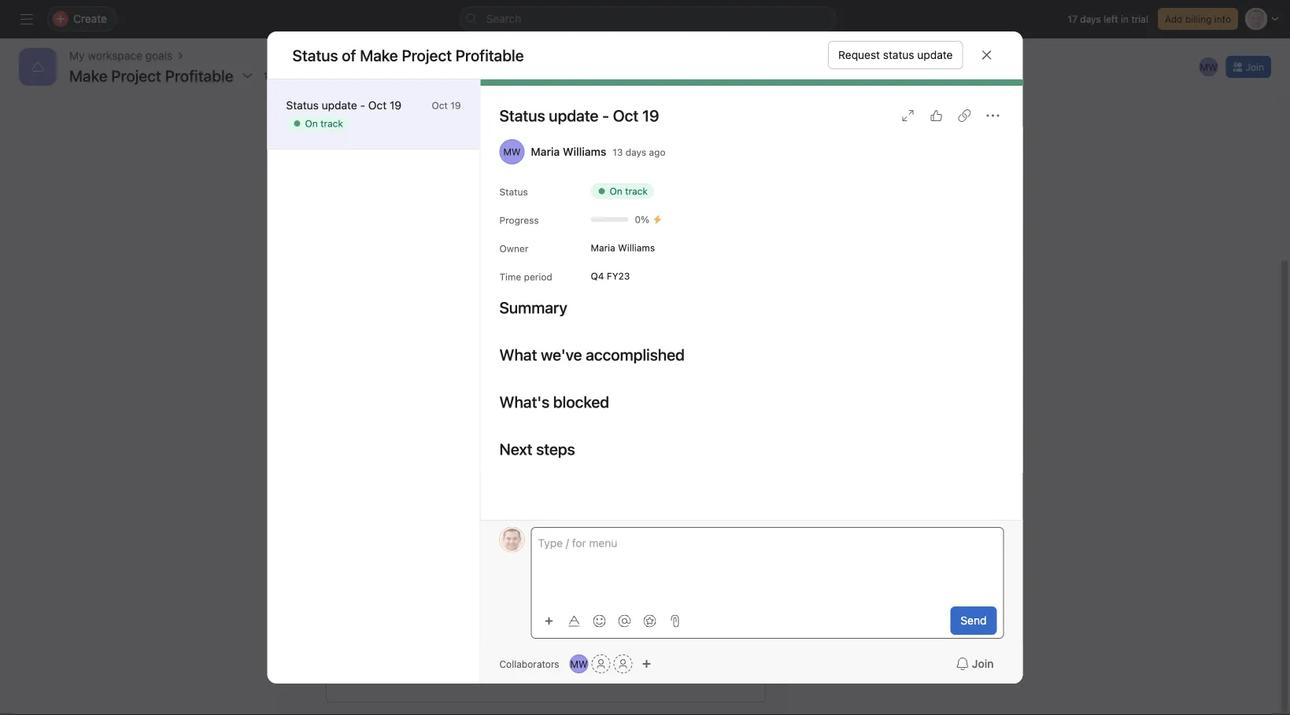 Task type: locate. For each thing, give the bounding box(es) containing it.
owner
[[500, 243, 529, 254]]

0 vertical spatial goals
[[145, 49, 173, 62]]

maria williams link inside status of make project profitable dialog
[[531, 145, 607, 158]]

this right owner
[[551, 549, 567, 560]]

0 horizontal spatial on
[[305, 118, 318, 129]]

0 horizontal spatial oct
[[368, 99, 387, 112]]

0 vertical spatial of
[[342, 46, 356, 64]]

attach a file or paste an image image
[[669, 616, 682, 628]]

mw button down billing
[[1198, 56, 1220, 78]]

1 vertical spatial join
[[973, 658, 994, 671]]

0 horizontal spatial mw button
[[570, 655, 589, 674]]

status
[[884, 48, 915, 61]]

1 horizontal spatial on
[[572, 443, 585, 454]]

mw
[[1201, 61, 1218, 72], [312, 138, 329, 149], [504, 146, 521, 158], [571, 659, 588, 670]]

1 vertical spatial project profitable
[[111, 66, 234, 85]]

more actions image
[[987, 109, 1000, 122]]

2 horizontal spatial update
[[918, 48, 953, 61]]

maria williams 13 days ago
[[339, 130, 415, 157], [531, 145, 666, 158]]

0 horizontal spatial summary
[[308, 94, 360, 107]]

ago
[[376, 146, 392, 157], [649, 147, 666, 158], [541, 523, 557, 534], [633, 549, 650, 560]]

status update - oct 19
[[286, 99, 402, 112], [500, 106, 660, 125]]

fy23
[[607, 271, 630, 282]]

insert an object image
[[545, 617, 554, 627]]

1 horizontal spatial make
[[360, 46, 398, 64]]

1 horizontal spatial maria williams link
[[531, 145, 607, 158]]

2 horizontal spatial on
[[610, 186, 623, 197]]

1 vertical spatial maria williams link
[[531, 145, 607, 158]]

0 horizontal spatial maria williams link
[[339, 130, 415, 143]]

0 vertical spatial summary
[[308, 94, 360, 107]]

on track
[[305, 118, 343, 129], [610, 186, 648, 197], [572, 443, 610, 454]]

emoji image
[[593, 616, 606, 628]]

summary
[[308, 94, 360, 107], [500, 299, 568, 317]]

make
[[360, 46, 398, 64], [69, 66, 108, 85]]

19
[[390, 99, 402, 112], [451, 100, 461, 111], [643, 106, 660, 125]]

workspace
[[88, 49, 142, 62]]

maria
[[840, 75, 868, 88], [339, 130, 368, 143], [531, 145, 560, 158], [591, 243, 616, 254], [425, 549, 450, 560], [480, 595, 505, 606]]

oct
[[368, 99, 387, 112], [432, 100, 448, 111], [613, 106, 639, 125]]

search
[[486, 12, 522, 25]]

0 likes. click to like this task image
[[931, 109, 943, 122]]

2 horizontal spatial 19
[[643, 106, 660, 125]]

1 horizontal spatial goals
[[406, 307, 430, 318]]

the
[[492, 549, 507, 560]]

1 vertical spatial mw button
[[570, 655, 589, 674]]

1 horizontal spatial -
[[603, 106, 610, 125]]

q4 fy23
[[591, 271, 630, 282]]

project profitable up oct 19
[[402, 46, 524, 64]]

project profitable down 'my workspace goals' link
[[111, 66, 234, 85]]

join button inside status of make project profitable dialog
[[947, 651, 1005, 679]]

to
[[522, 595, 531, 606]]

owner
[[509, 549, 537, 560]]

project profitable inside dialog
[[402, 46, 524, 64]]

1 vertical spatial goal
[[570, 549, 589, 560]]

1 vertical spatial summary
[[500, 299, 568, 317]]

toolbar
[[538, 610, 686, 633]]

1
[[263, 70, 268, 81]]

goals
[[145, 49, 173, 62], [406, 307, 430, 318]]

what we've accomplished
[[500, 346, 685, 364]]

goals up "make project profitable"
[[145, 49, 173, 62]]

2 vertical spatial on
[[572, 443, 585, 454]]

1 horizontal spatial oct
[[432, 100, 448, 111]]

13
[[339, 146, 350, 157], [613, 147, 623, 158], [504, 523, 515, 534], [597, 549, 607, 560]]

mw button down formatting image
[[570, 655, 589, 674]]

maria williams
[[840, 75, 913, 88], [591, 243, 655, 254]]

join button down send button
[[947, 651, 1005, 679]]

0 vertical spatial maria williams link
[[339, 130, 415, 143]]

formatting image
[[568, 616, 581, 628]]

0 vertical spatial maria williams
[[840, 75, 913, 88]]

0 vertical spatial track
[[321, 118, 343, 129]]

make project profitable
[[69, 66, 234, 85]]

1 vertical spatial on track
[[610, 186, 648, 197]]

show options image
[[241, 69, 254, 82]]

0 horizontal spatial goals
[[145, 49, 173, 62]]

connected
[[432, 307, 480, 318]]

1 vertical spatial track
[[625, 186, 648, 197]]

0 horizontal spatial 19
[[390, 99, 402, 112]]

accountable
[[811, 108, 875, 121]]

0 vertical spatial join
[[1246, 61, 1265, 72]]

search list box
[[460, 6, 838, 32]]

tt button
[[500, 528, 525, 553]]

project profitable
[[402, 46, 524, 64], [111, 66, 234, 85]]

send
[[961, 615, 987, 628]]

update
[[918, 48, 953, 61], [322, 99, 357, 112], [549, 106, 599, 125]]

williams inside "maria williams 13 days ago"
[[371, 130, 415, 143]]

goals for workspace
[[145, 49, 173, 62]]

time period
[[500, 272, 553, 283]]

status
[[293, 46, 338, 64], [286, 99, 319, 112], [500, 106, 546, 125], [500, 187, 528, 198]]

toolbar inside status of make project profitable dialog
[[538, 610, 686, 633]]

0 vertical spatial project profitable
[[402, 46, 524, 64]]

0 vertical spatial this
[[451, 522, 470, 535]]

goal up work
[[570, 549, 589, 560]]

left
[[1104, 13, 1119, 24]]

mw inside latest status update element
[[312, 138, 329, 149]]

0 horizontal spatial of
[[342, 46, 356, 64]]

track
[[321, 118, 343, 129], [625, 186, 648, 197], [587, 443, 610, 454]]

maria williams link
[[339, 130, 415, 143], [531, 145, 607, 158]]

of
[[342, 46, 356, 64], [539, 549, 548, 560]]

· up emoji image
[[591, 549, 594, 560]]

time
[[500, 272, 522, 283]]

created this goal · 13 days ago
[[408, 522, 557, 535]]

0 horizontal spatial maria williams 13 days ago
[[339, 130, 415, 157]]

my workspace goals
[[69, 49, 173, 62]]

copy link image
[[959, 109, 972, 122]]

0 vertical spatial make
[[360, 46, 398, 64]]

0 vertical spatial mw button
[[1198, 56, 1220, 78]]

terryturtle85
[[415, 595, 472, 606]]

join
[[1246, 61, 1265, 72], [973, 658, 994, 671]]

maria williams down request
[[840, 75, 913, 88]]

0 vertical spatial on
[[305, 118, 318, 129]]

we've accomplished
[[541, 346, 685, 364]]

0 horizontal spatial join button
[[947, 651, 1005, 679]]

1 vertical spatial maria williams
[[591, 243, 655, 254]]

0 horizontal spatial ·
[[498, 522, 501, 535]]

tt
[[506, 535, 518, 546]]

make inside dialog
[[360, 46, 398, 64]]

1 horizontal spatial ·
[[591, 549, 594, 560]]

goals left connected
[[406, 307, 430, 318]]

this right created
[[451, 522, 470, 535]]

join button
[[1227, 56, 1272, 78], [947, 651, 1005, 679]]

0 vertical spatial ·
[[498, 522, 501, 535]]

terryturtle85 / maria 1:1 to related work
[[415, 595, 591, 606]]

0 horizontal spatial this
[[451, 522, 470, 535]]

ago inside status of make project profitable dialog
[[649, 147, 666, 158]]

1 horizontal spatial join button
[[1227, 56, 1272, 78]]

1 vertical spatial make
[[69, 66, 108, 85]]

maria williams up 'fy23' on the left top of the page
[[591, 243, 655, 254]]

1 vertical spatial this
[[551, 549, 567, 560]]

maria williams 13 days ago inside status of make project profitable dialog
[[531, 145, 666, 158]]

maria williams the owner of this goal · 13 days ago
[[425, 549, 650, 560]]

request status update
[[839, 48, 953, 61]]

on
[[305, 118, 318, 129], [610, 186, 623, 197], [572, 443, 585, 454]]

related
[[533, 595, 567, 606]]

1 horizontal spatial maria williams
[[840, 75, 913, 88]]

· up the
[[498, 522, 501, 535]]

0 vertical spatial on track
[[305, 118, 343, 129]]

goal up the
[[473, 522, 495, 535]]

0 horizontal spatial maria williams
[[591, 243, 655, 254]]

1 horizontal spatial project profitable
[[402, 46, 524, 64]]

days
[[1081, 13, 1102, 24], [352, 146, 373, 157], [626, 147, 647, 158], [517, 523, 538, 534], [610, 549, 631, 560]]

0 horizontal spatial project profitable
[[111, 66, 234, 85]]

join button down info
[[1227, 56, 1272, 78]]

mw button
[[1198, 56, 1220, 78], [570, 655, 589, 674]]

13 inside the created this goal · 13 days ago
[[504, 523, 515, 534]]

full screen image
[[902, 109, 915, 122]]

1 horizontal spatial maria williams 13 days ago
[[531, 145, 666, 158]]

oct 19
[[432, 100, 461, 111]]

1 vertical spatial join button
[[947, 651, 1005, 679]]

0 horizontal spatial status update - oct 19
[[286, 99, 402, 112]]

no
[[370, 307, 383, 318]]

1 vertical spatial on
[[610, 186, 623, 197]]

trial
[[1132, 13, 1149, 24]]

q4
[[591, 271, 604, 282]]

add
[[1166, 13, 1183, 24]]

·
[[498, 522, 501, 535], [591, 549, 594, 560]]

1 horizontal spatial goal
[[570, 549, 589, 560]]

0 horizontal spatial join
[[973, 658, 994, 671]]

1 horizontal spatial update
[[549, 106, 599, 125]]

1 horizontal spatial of
[[539, 549, 548, 560]]

williams
[[871, 75, 913, 88], [371, 130, 415, 143], [563, 145, 607, 158], [618, 243, 655, 254], [453, 549, 490, 560]]

1 horizontal spatial summary
[[500, 299, 568, 317]]

days inside the created this goal · 13 days ago
[[517, 523, 538, 534]]

1 horizontal spatial this
[[551, 549, 567, 560]]

-
[[360, 99, 366, 112], [603, 106, 610, 125]]

2 vertical spatial track
[[587, 443, 610, 454]]

goals for sub-
[[406, 307, 430, 318]]

this
[[451, 522, 470, 535], [551, 549, 567, 560]]

0 vertical spatial goal
[[473, 522, 495, 535]]

in
[[1122, 13, 1129, 24]]

goal
[[473, 522, 495, 535], [570, 549, 589, 560]]

1 vertical spatial goals
[[406, 307, 430, 318]]



Task type: vqa. For each thing, say whether or not it's contained in the screenshot.
the bottom project
no



Task type: describe. For each thing, give the bounding box(es) containing it.
days inside status of make project profitable dialog
[[626, 147, 647, 158]]

add or remove collaborators image
[[642, 660, 652, 669]]

1 horizontal spatial track
[[587, 443, 610, 454]]

maria williams 13 days ago inside latest status update element
[[339, 130, 415, 157]]

of inside dialog
[[342, 46, 356, 64]]

1 vertical spatial of
[[539, 549, 548, 560]]

1 horizontal spatial mw button
[[1198, 56, 1220, 78]]

send button
[[951, 607, 998, 636]]

what
[[500, 346, 538, 364]]

period
[[524, 272, 553, 283]]

search button
[[460, 6, 838, 32]]

info
[[1215, 13, 1232, 24]]

what's blocked
[[500, 393, 610, 412]]

days inside latest status update element
[[352, 146, 373, 157]]

maria williams link inside latest status update element
[[339, 130, 415, 143]]

17 days left in trial
[[1068, 13, 1149, 24]]

0 horizontal spatial make
[[69, 66, 108, 85]]

1 button
[[259, 65, 288, 87]]

1 horizontal spatial status update - oct 19
[[500, 106, 660, 125]]

add billing info
[[1166, 13, 1232, 24]]

at mention image
[[619, 616, 631, 628]]

next steps
[[500, 440, 576, 459]]

maria williams inside status of make project profitable dialog
[[591, 243, 655, 254]]

progress
[[500, 215, 539, 226]]

17
[[1068, 13, 1078, 24]]

update inside button
[[918, 48, 953, 61]]

1 horizontal spatial 19
[[451, 100, 461, 111]]

no sub-goals connected
[[370, 307, 480, 318]]

1:1
[[508, 595, 519, 606]]

accountable team
[[811, 108, 903, 121]]

1 vertical spatial ·
[[591, 549, 594, 560]]

0 horizontal spatial update
[[322, 99, 357, 112]]

summary inside status of make project profitable dialog
[[500, 299, 568, 317]]

status update - oct 19 link
[[500, 106, 660, 125]]

0%
[[635, 214, 650, 225]]

close this dialog image
[[981, 49, 994, 61]]

my
[[69, 49, 85, 62]]

0 horizontal spatial track
[[321, 118, 343, 129]]

latest status update element
[[288, 47, 754, 178]]

appreciations image
[[644, 616, 656, 628]]

status of make project profitable
[[293, 46, 524, 64]]

0 vertical spatial join button
[[1227, 56, 1272, 78]]

billing
[[1186, 13, 1213, 24]]

maria inside "maria williams 13 days ago"
[[339, 130, 368, 143]]

13 inside latest status update element
[[339, 146, 350, 157]]

2 horizontal spatial oct
[[613, 106, 639, 125]]

work
[[570, 595, 591, 606]]

ago inside latest status update element
[[376, 146, 392, 157]]

2 vertical spatial on track
[[572, 443, 610, 454]]

1 horizontal spatial join
[[1246, 61, 1265, 72]]

status of make project profitable dialog
[[267, 32, 1024, 684]]

collaborators
[[500, 659, 560, 670]]

request
[[839, 48, 881, 61]]

ago inside the created this goal · 13 days ago
[[541, 523, 557, 534]]

13 inside status of make project profitable dialog
[[613, 147, 623, 158]]

team
[[878, 108, 903, 121]]

0 horizontal spatial -
[[360, 99, 366, 112]]

0 horizontal spatial goal
[[473, 522, 495, 535]]

created
[[408, 522, 448, 535]]

sub-
[[385, 307, 406, 318]]

summary inside latest status update element
[[308, 94, 360, 107]]

join inside status of make project profitable dialog
[[973, 658, 994, 671]]

add billing info button
[[1159, 8, 1239, 30]]

my workspace goals link
[[69, 47, 173, 65]]

/
[[475, 595, 478, 606]]

request status update button
[[829, 41, 964, 69]]

2 horizontal spatial track
[[625, 186, 648, 197]]



